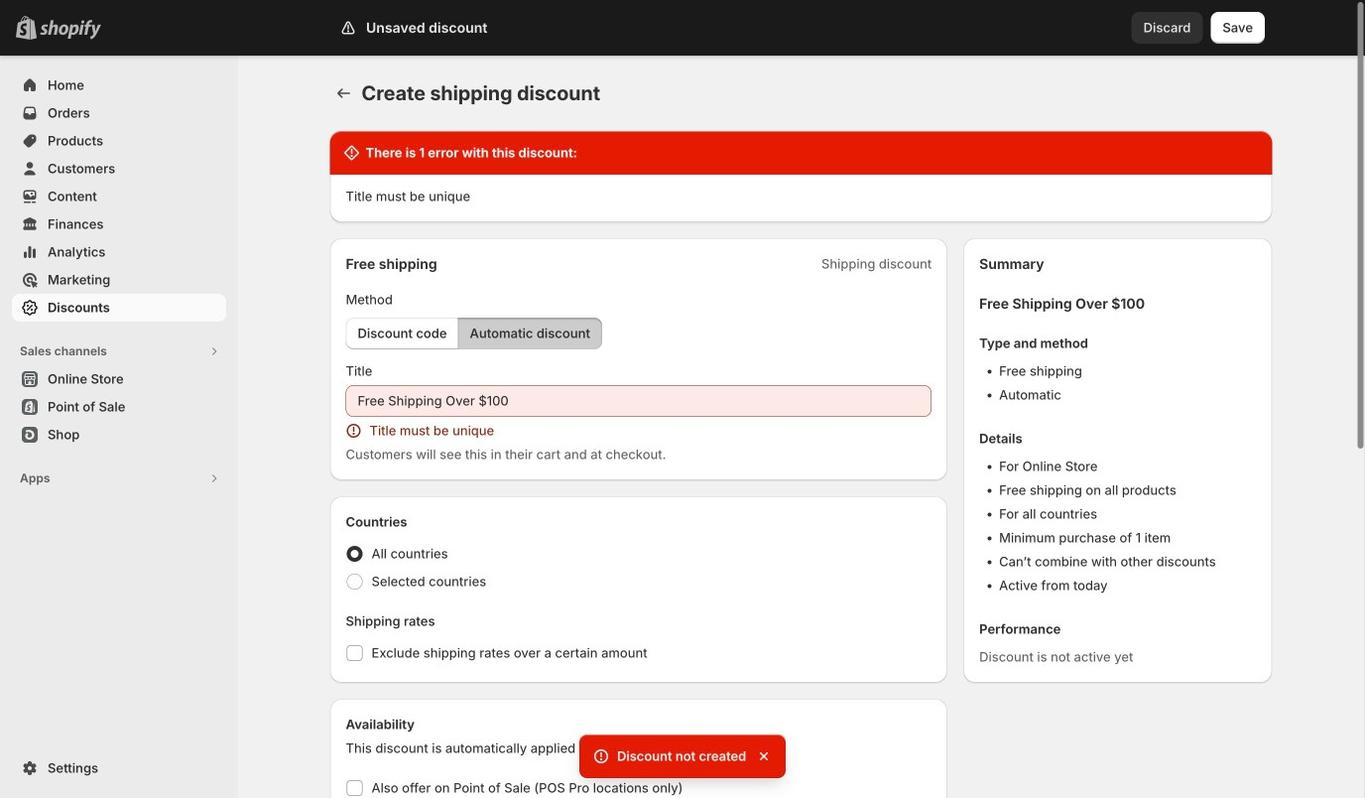 Task type: vqa. For each thing, say whether or not it's contained in the screenshot.
bottommost X
no



Task type: describe. For each thing, give the bounding box(es) containing it.
shopify image
[[40, 20, 101, 39]]



Task type: locate. For each thing, give the bounding box(es) containing it.
None text field
[[346, 385, 932, 417]]



